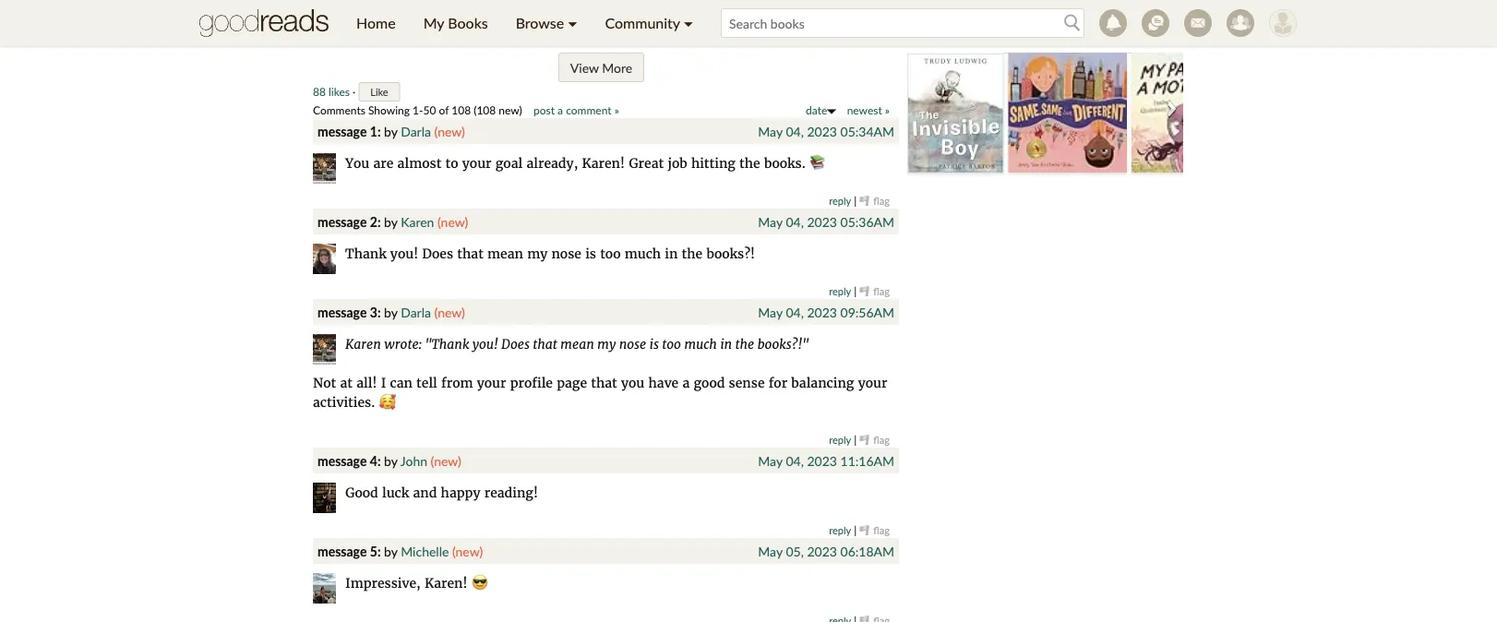 Task type: vqa. For each thing, say whether or not it's contained in the screenshot.
the 'Does' to the right
yes



Task type: locate. For each thing, give the bounding box(es) containing it.
4 reply from the top
[[829, 524, 851, 536]]

more
[[906, 33, 939, 46], [602, 60, 632, 75]]

may down books.
[[758, 214, 783, 229]]

1 vertical spatial more
[[602, 60, 632, 75]]

karen right 2:
[[401, 214, 434, 229]]

reply | for thank you! does that mean my nose is too much in the books?!
[[829, 284, 860, 297]]

1 horizontal spatial much
[[684, 336, 717, 352]]

may down for
[[758, 453, 783, 468]]

may up books?!"
[[758, 304, 783, 320]]

nose up you
[[619, 336, 646, 352]]

you!
[[390, 245, 418, 262], [472, 336, 498, 352]]

my
[[527, 245, 548, 262], [597, 336, 616, 352]]

john hatley image
[[313, 483, 336, 513]]

browse ▾ button
[[502, 0, 591, 46]]

you
[[345, 155, 369, 171]]

my group discussions image
[[1142, 9, 1170, 37]]

karen
[[401, 214, 434, 229], [345, 336, 381, 352]]

post a comment »
[[534, 103, 619, 116]]

may
[[758, 123, 783, 139], [758, 214, 783, 229], [758, 304, 783, 320], [758, 453, 783, 468], [758, 543, 783, 559]]

darla image for message 3:
[[313, 334, 336, 365]]

a
[[558, 103, 563, 116], [683, 374, 690, 391]]

more right the view
[[602, 60, 632, 75]]

that up 'profile'
[[533, 336, 557, 352]]

books?!
[[707, 245, 755, 262]]

2 darla from the top
[[401, 304, 431, 320]]

0 vertical spatial karen!
[[582, 155, 625, 171]]

darla image up not
[[313, 334, 336, 365]]

1 horizontal spatial karen!
[[582, 155, 625, 171]]

2023 left 09:56am
[[807, 304, 837, 320]]

reply | up the may 04, 2023 09:56am at the right
[[829, 284, 860, 297]]

your
[[462, 155, 492, 171], [477, 374, 506, 391], [858, 374, 887, 391]]

does down karen link
[[422, 245, 453, 262]]

1 vertical spatial does
[[501, 336, 530, 352]]

1 vertical spatial darla
[[401, 304, 431, 320]]

0 horizontal spatial in
[[665, 245, 678, 262]]

04, down books.
[[786, 214, 804, 229]]

2 reply link from the top
[[829, 285, 851, 297]]

reply
[[829, 194, 851, 207], [829, 285, 851, 297], [829, 433, 851, 446], [829, 524, 851, 536]]

"thank
[[425, 336, 469, 352]]

darla link up wrote:
[[401, 304, 431, 320]]

04, left 11:16am
[[786, 453, 804, 468]]

like
[[942, 33, 965, 46]]

2023 right 05,
[[807, 543, 837, 559]]

1 vertical spatial a
[[683, 374, 690, 391]]

by right 5:
[[384, 543, 397, 559]]

1 reply | from the top
[[829, 193, 860, 207]]

04,
[[786, 123, 804, 139], [786, 214, 804, 229], [786, 304, 804, 320], [786, 453, 804, 468]]

may left 05,
[[758, 543, 783, 559]]

1 04, from the top
[[786, 123, 804, 139]]

may 04, 2023 05:36am
[[758, 214, 894, 229]]

1 vertical spatial karen!
[[425, 575, 468, 591]]

1 ▾ from the left
[[568, 14, 577, 32]]

0 horizontal spatial more
[[602, 60, 632, 75]]

darla image
[[313, 153, 336, 184], [313, 334, 336, 365]]

4 may from the top
[[758, 453, 783, 468]]

more left like
[[906, 33, 939, 46]]

1 vertical spatial nose
[[619, 336, 646, 352]]

message left 3:
[[318, 304, 367, 320]]

by right 4:
[[384, 453, 397, 468]]

darla for 3:
[[401, 304, 431, 320]]

message down comments
[[318, 123, 367, 139]]

reply up may 05, 2023 06:18am
[[829, 524, 851, 536]]

the for hitting
[[739, 155, 760, 171]]

» right newest
[[885, 103, 890, 116]]

1 darla link from the top
[[401, 123, 431, 139]]

4 | from the top
[[854, 523, 857, 536]]

0 vertical spatial you!
[[390, 245, 418, 262]]

you! down "message 2: by karen (new)"
[[390, 245, 418, 262]]

flag for you are almost to your goal already, karen! great job hitting the books. 📚
[[874, 194, 890, 207]]

04, up books?!"
[[786, 304, 804, 320]]

0 vertical spatial darla
[[401, 123, 431, 139]]

gone like yesterday by janelle m.  williams image
[[774, 0, 867, 25]]

showing
[[368, 103, 410, 116]]

4 04, from the top
[[786, 453, 804, 468]]

(new)
[[434, 123, 465, 139], [438, 214, 468, 229], [434, 304, 465, 320], [431, 453, 461, 468], [452, 543, 483, 559]]

04, for you are almost to your goal already, karen! great job hitting the books. 📚
[[786, 123, 804, 139]]

message for impressive, karen! 😎
[[318, 543, 367, 559]]

flag link up 09:56am
[[860, 285, 890, 297]]

2 flag link from the top
[[860, 285, 890, 297]]

reply link up may 05, 2023 06:18am
[[829, 524, 851, 536]]

3 reply | from the top
[[829, 432, 860, 446]]

0 horizontal spatial my
[[527, 245, 548, 262]]

1 vertical spatial you!
[[472, 336, 498, 352]]

88 likes link
[[313, 84, 350, 98]]

flag up 06:18am
[[874, 524, 890, 536]]

community ▾ button
[[591, 0, 707, 46]]

(new) up 😎
[[452, 543, 483, 559]]

▾
[[568, 14, 577, 32], [684, 14, 693, 32]]

is up have
[[649, 336, 659, 352]]

05:36am
[[840, 214, 894, 229]]

1 vertical spatial darla link
[[401, 304, 431, 320]]

1 vertical spatial much
[[684, 336, 717, 352]]

darla link
[[401, 123, 431, 139], [401, 304, 431, 320]]

1 darla image from the top
[[313, 153, 336, 184]]

reply link up the may 04, 2023 11:16am
[[829, 433, 851, 446]]

you
[[621, 374, 645, 391]]

1 darla from the top
[[401, 123, 431, 139]]

may for you are almost to your goal already, karen! great job hitting the books. 📚
[[758, 123, 783, 139]]

| for you are almost to your goal already, karen! great job hitting the books. 📚
[[854, 193, 857, 207]]

1 vertical spatial in
[[720, 336, 732, 352]]

good
[[345, 484, 378, 501]]

0 vertical spatial does
[[422, 245, 453, 262]]

(108
[[474, 103, 496, 116]]

0 vertical spatial karen
[[401, 214, 434, 229]]

1 horizontal spatial mean
[[560, 336, 594, 352]]

may for impressive, karen! 😎
[[758, 543, 783, 559]]

4 reply link from the top
[[829, 524, 851, 536]]

0 vertical spatial much
[[625, 245, 661, 262]]

may up books.
[[758, 123, 783, 139]]

darla down comments showing 1-50 of 108 (108 new)
[[401, 123, 431, 139]]

flag link
[[860, 194, 890, 207], [860, 285, 890, 297], [860, 433, 890, 446], [860, 524, 890, 536]]

0 horizontal spatial »
[[614, 103, 619, 116]]

0 vertical spatial mean
[[487, 245, 523, 262]]

| up 11:16am
[[854, 432, 857, 446]]

2 vertical spatial that
[[591, 374, 617, 391]]

04, for good luck and happy reading!
[[786, 453, 804, 468]]

1 vertical spatial the
[[682, 245, 703, 262]]

1 by from the top
[[384, 123, 397, 139]]

1 flag link from the top
[[860, 194, 890, 207]]

0 horizontal spatial karen
[[345, 336, 381, 352]]

0 vertical spatial darla link
[[401, 123, 431, 139]]

my down already,
[[527, 245, 548, 262]]

activities.
[[313, 394, 375, 410]]

reply link for good luck and happy reading!
[[829, 524, 851, 536]]

more like karen's 2023 books
[[906, 33, 1083, 46]]

0 horizontal spatial too
[[600, 245, 621, 262]]

may for thank you! does that mean my nose is too much in the books?!
[[758, 214, 783, 229]]

view
[[570, 60, 599, 75]]

reply for thank you! does that mean my nose is too much in the books?!
[[829, 285, 851, 297]]

karen's
[[968, 33, 1013, 46]]

2 reply from the top
[[829, 285, 851, 297]]

flag up 11:16am
[[874, 433, 890, 446]]

(new) down of
[[434, 123, 465, 139]]

you! right '"thank'
[[472, 336, 498, 352]]

darla link down comments showing 1-50 of 108 (108 new)
[[401, 123, 431, 139]]

the left books?!"
[[735, 336, 754, 352]]

1 vertical spatial is
[[649, 336, 659, 352]]

0 horizontal spatial a
[[558, 103, 563, 116]]

1 reply from the top
[[829, 194, 851, 207]]

(new) right john
[[431, 453, 461, 468]]

almost
[[397, 155, 442, 171]]

3 flag from the top
[[874, 433, 890, 446]]

in up good
[[720, 336, 732, 352]]

books.
[[764, 155, 806, 171]]

0 vertical spatial that
[[457, 245, 484, 262]]

by right 1:
[[384, 123, 397, 139]]

that left you
[[591, 374, 617, 391]]

the left books.
[[739, 155, 760, 171]]

can
[[390, 374, 413, 391]]

1 horizontal spatial you!
[[472, 336, 498, 352]]

may 04, 2023 09:56am
[[758, 304, 894, 320]]

mean
[[487, 245, 523, 262], [560, 336, 594, 352]]

0 horizontal spatial much
[[625, 245, 661, 262]]

by right 3:
[[384, 304, 397, 320]]

1 may from the top
[[758, 123, 783, 139]]

2023
[[1016, 33, 1042, 46], [807, 123, 837, 139], [807, 214, 837, 229], [807, 304, 837, 320], [807, 453, 837, 468], [807, 543, 837, 559]]

a right have
[[683, 374, 690, 391]]

4 message from the top
[[318, 453, 367, 468]]

the
[[739, 155, 760, 171], [682, 245, 703, 262], [735, 336, 754, 352]]

1 | from the top
[[854, 193, 857, 207]]

nose up karen wrote: "thank you! does that mean my nose is too much in the books?!"
[[552, 245, 581, 262]]

karen link
[[401, 214, 434, 229]]

much left books?!
[[625, 245, 661, 262]]

message 4: by john (new)
[[318, 453, 461, 468]]

2 reply | from the top
[[829, 284, 860, 297]]

2 darla link from the top
[[401, 304, 431, 320]]

1 vertical spatial darla image
[[313, 334, 336, 365]]

flag up 09:56am
[[874, 285, 890, 297]]

reply link
[[829, 194, 851, 207], [829, 285, 851, 297], [829, 433, 851, 446], [829, 524, 851, 536]]

too
[[600, 245, 621, 262], [662, 336, 681, 352]]

darla for 1:
[[401, 123, 431, 139]]

a right post
[[558, 103, 563, 116]]

darla image for message 1:
[[313, 153, 336, 184]]

| up 09:56am
[[854, 284, 857, 297]]

0 horizontal spatial nose
[[552, 245, 581, 262]]

may 05, 2023 06:18am link
[[758, 543, 894, 559]]

echo park by michael connelly image
[[313, 0, 405, 25]]

does up 'profile'
[[501, 336, 530, 352]]

1 flag from the top
[[874, 194, 890, 207]]

2 horizontal spatial that
[[591, 374, 617, 391]]

sense
[[729, 374, 765, 391]]

reply |
[[829, 193, 860, 207], [829, 284, 860, 297], [829, 432, 860, 446], [829, 523, 860, 536]]

flag for thank you! does that mean my nose is too much in the books?!
[[874, 285, 890, 297]]

message left 5:
[[318, 543, 367, 559]]

my papi has a motorcycle image
[[1132, 53, 1277, 173]]

flag up 05:36am in the right top of the page
[[874, 194, 890, 207]]

mean up page
[[560, 336, 594, 352]]

may 04, 2023 11:16am link
[[758, 453, 894, 468]]

2023 for you are almost to your goal already, karen! great job hitting the books. 📚
[[807, 123, 837, 139]]

05:34am
[[840, 123, 894, 139]]

message left 4:
[[318, 453, 367, 468]]

4:
[[370, 453, 381, 468]]

reply | up may 05, 2023 06:18am
[[829, 523, 860, 536]]

may 04, 2023 09:56am link
[[758, 304, 894, 320]]

2 flag from the top
[[874, 285, 890, 297]]

|
[[854, 193, 857, 207], [854, 284, 857, 297], [854, 432, 857, 446], [854, 523, 857, 536]]

view more button
[[558, 53, 644, 82]]

date link
[[806, 103, 836, 116]]

flag link up 06:18am
[[860, 524, 890, 536]]

(new) for to
[[434, 123, 465, 139]]

4 reply | from the top
[[829, 523, 860, 536]]

5 message from the top
[[318, 543, 367, 559]]

4 flag from the top
[[874, 524, 890, 536]]

impressive,
[[345, 575, 421, 591]]

2 by from the top
[[384, 214, 397, 229]]

karen! left 😎
[[425, 575, 468, 591]]

is
[[585, 245, 596, 262], [649, 336, 659, 352]]

darla
[[401, 123, 431, 139], [401, 304, 431, 320]]

| up 06:18am
[[854, 523, 857, 536]]

thank
[[345, 245, 386, 262]]

flag link up 05:36am in the right top of the page
[[860, 194, 890, 207]]

books
[[448, 14, 488, 32]]

that down "message 2: by karen (new)"
[[457, 245, 484, 262]]

2023 left 11:16am
[[807, 453, 837, 468]]

4 flag link from the top
[[860, 524, 890, 536]]

2023 left 05:36am in the right top of the page
[[807, 214, 837, 229]]

1 vertical spatial mean
[[560, 336, 594, 352]]

in left books?!
[[665, 245, 678, 262]]

from
[[441, 374, 473, 391]]

2 message from the top
[[318, 214, 367, 229]]

the for in
[[682, 245, 703, 262]]

karen down 3:
[[345, 336, 381, 352]]

reply up may 04, 2023 05:36am
[[829, 194, 851, 207]]

my up not at all! i can tell from your profile page that you have a good sense for balancing your activities. 🥰
[[597, 336, 616, 352]]

▾ right community
[[684, 14, 693, 32]]

newest » link
[[847, 103, 890, 116]]

karen image
[[313, 244, 336, 274]]

nose
[[552, 245, 581, 262], [619, 336, 646, 352]]

2 ▾ from the left
[[684, 14, 693, 32]]

0 vertical spatial darla image
[[313, 153, 336, 184]]

1 horizontal spatial a
[[683, 374, 690, 391]]

1 horizontal spatial too
[[662, 336, 681, 352]]

0 vertical spatial more
[[906, 33, 939, 46]]

darla up wrote:
[[401, 304, 431, 320]]

1 message from the top
[[318, 123, 367, 139]]

profile
[[510, 374, 553, 391]]

by right 2:
[[384, 214, 397, 229]]

2 darla image from the top
[[313, 334, 336, 365]]

message left 2:
[[318, 214, 367, 229]]

2023 for impressive, karen! 😎
[[807, 543, 837, 559]]

4 by from the top
[[384, 453, 397, 468]]

message for thank you! does that mean my nose is too much in the books?!
[[318, 214, 367, 229]]

menu
[[342, 0, 707, 46]]

reply link up may 04, 2023 05:36am
[[829, 194, 851, 207]]

reply | up the may 04, 2023 11:16am
[[829, 432, 860, 446]]

1 vertical spatial my
[[597, 336, 616, 352]]

▾ right browse
[[568, 14, 577, 32]]

reply link up the may 04, 2023 09:56am at the right
[[829, 285, 851, 297]]

3 may from the top
[[758, 304, 783, 320]]

0 horizontal spatial ▾
[[568, 14, 577, 32]]

3 message from the top
[[318, 304, 367, 320]]

0 horizontal spatial does
[[422, 245, 453, 262]]

▾ inside browse ▾ dropdown button
[[568, 14, 577, 32]]

the left books?!
[[682, 245, 703, 262]]

flag link up 11:16am
[[860, 433, 890, 446]]

5 may from the top
[[758, 543, 783, 559]]

goal
[[495, 155, 523, 171]]

date
[[806, 103, 827, 116]]

| up 05:36am in the right top of the page
[[854, 193, 857, 207]]

reply up the may 04, 2023 11:16am
[[829, 433, 851, 446]]

message 3: by darla (new)
[[318, 304, 465, 320]]

0 vertical spatial the
[[739, 155, 760, 171]]

light a penny candle by maeve binchy image
[[659, 0, 751, 25]]

0 horizontal spatial you!
[[390, 245, 418, 262]]

1 reply link from the top
[[829, 194, 851, 207]]

much up good
[[684, 336, 717, 352]]

1 horizontal spatial does
[[501, 336, 530, 352]]

04, up books.
[[786, 123, 804, 139]]

0 vertical spatial is
[[585, 245, 596, 262]]

▾ inside community ▾ popup button
[[684, 14, 693, 32]]

good luck and happy reading!
[[345, 484, 538, 501]]

reply | up may 04, 2023 05:36am
[[829, 193, 860, 207]]

likes
[[329, 84, 350, 98]]

0 vertical spatial nose
[[552, 245, 581, 262]]

reply up the may 04, 2023 09:56am at the right
[[829, 285, 851, 297]]

Search for books to add to your shelves search field
[[721, 8, 1085, 38]]

same, same but different image
[[1008, 53, 1127, 173]]

darla image left "you"
[[313, 153, 336, 184]]

is down you are almost to your goal already, karen! great job hitting the books. 📚
[[585, 245, 596, 262]]

2023 down date link
[[807, 123, 837, 139]]

flag link for you are almost to your goal already, karen! great job hitting the books. 📚
[[860, 194, 890, 207]]

(new) right karen link
[[438, 214, 468, 229]]

| for thank you! does that mean my nose is too much in the books?!
[[854, 284, 857, 297]]

michelle link
[[401, 543, 452, 559]]

» right "comment"
[[614, 103, 619, 116]]

2 may from the top
[[758, 214, 783, 229]]

karen! left 'great'
[[582, 155, 625, 171]]

0 vertical spatial in
[[665, 245, 678, 262]]

0 vertical spatial too
[[600, 245, 621, 262]]

tell
[[416, 374, 437, 391]]

1 horizontal spatial that
[[533, 336, 557, 352]]

1 horizontal spatial »
[[885, 103, 890, 116]]

1 vertical spatial karen
[[345, 336, 381, 352]]

2 04, from the top
[[786, 214, 804, 229]]

mean down the goal
[[487, 245, 523, 262]]

1 vertical spatial that
[[533, 336, 557, 352]]

that
[[457, 245, 484, 262], [533, 336, 557, 352], [591, 374, 617, 391]]

love, theoretically by ali hazelwood image
[[428, 0, 521, 25]]

0 vertical spatial my
[[527, 245, 548, 262]]

2 | from the top
[[854, 284, 857, 297]]

1 horizontal spatial ▾
[[684, 14, 693, 32]]



Task type: describe. For each thing, give the bounding box(es) containing it.
50
[[423, 103, 436, 116]]

community
[[605, 14, 680, 32]]

3 flag link from the top
[[860, 433, 890, 446]]

of
[[439, 103, 449, 116]]

may 04, 2023 05:34am link
[[758, 123, 894, 139]]

may 04, 2023 05:36am link
[[758, 214, 894, 229]]

michelle image
[[313, 573, 336, 604]]

darla link for 3:
[[401, 304, 431, 320]]

05,
[[786, 543, 804, 559]]

not at all! i can tell from your profile page that you have a good sense for balancing your activities. 🥰
[[313, 374, 887, 410]]

message for you are almost to your goal already, karen! great job hitting the books. 📚
[[318, 123, 367, 139]]

are
[[373, 155, 394, 171]]

0 vertical spatial a
[[558, 103, 563, 116]]

comments
[[313, 103, 365, 116]]

1 horizontal spatial karen
[[401, 214, 434, 229]]

Search books text field
[[721, 8, 1085, 38]]

bob builder image
[[1269, 9, 1297, 37]]

1-
[[413, 103, 423, 116]]

the invisible boy image
[[906, 53, 1004, 173]]

already,
[[527, 155, 578, 171]]

0 horizontal spatial is
[[585, 245, 596, 262]]

▾ for browse ▾
[[568, 14, 577, 32]]

04, for thank you! does that mean my nose is too much in the books?!
[[786, 214, 804, 229]]

3 | from the top
[[854, 432, 857, 446]]

1:
[[370, 123, 381, 139]]

·
[[353, 84, 356, 98]]

michelle
[[401, 543, 449, 559]]

view more
[[570, 60, 632, 75]]

reply for good luck and happy reading!
[[829, 524, 851, 536]]

5 by from the top
[[384, 543, 397, 559]]

1 vertical spatial too
[[662, 336, 681, 352]]

books
[[1045, 33, 1083, 46]]

flag link for thank you! does that mean my nose is too much in the books?!
[[860, 285, 890, 297]]

flag for good luck and happy reading!
[[874, 524, 890, 536]]

2023 for thank you! does that mean my nose is too much in the books?!
[[807, 214, 837, 229]]

john link
[[400, 453, 427, 468]]

a inside not at all! i can tell from your profile page that you have a good sense for balancing your activities. 🥰
[[683, 374, 690, 391]]

1 horizontal spatial in
[[720, 336, 732, 352]]

2 vertical spatial the
[[735, 336, 754, 352]]

2 » from the left
[[885, 103, 890, 116]]

at
[[340, 374, 353, 391]]

wrote:
[[384, 336, 422, 352]]

community ▾
[[605, 14, 693, 32]]

88
[[313, 84, 326, 98]]

88 likes ·
[[313, 84, 358, 98]]

may 04, 2023 05:34am
[[758, 123, 894, 139]]

by for that
[[384, 214, 397, 229]]

reply for you are almost to your goal already, karen! great job hitting the books. 📚
[[829, 194, 851, 207]]

(new) for happy
[[431, 453, 461, 468]]

by for to
[[384, 123, 397, 139]]

my books link
[[410, 0, 502, 46]]

karen wrote: "thank you! does that mean my nose is too much in the books?!"
[[345, 336, 809, 352]]

by for happy
[[384, 453, 397, 468]]

3 by from the top
[[384, 304, 397, 320]]

darla link for 1:
[[401, 123, 431, 139]]

flag link for good luck and happy reading!
[[860, 524, 890, 536]]

message for good luck and happy reading!
[[318, 453, 367, 468]]

1 » from the left
[[614, 103, 619, 116]]

page
[[557, 374, 587, 391]]

luck
[[382, 484, 409, 501]]

📚
[[809, 155, 822, 171]]

you are almost to your goal already, karen! great job hitting the books. 📚
[[345, 155, 822, 171]]

108
[[452, 103, 471, 116]]

comments showing 1-50 of 108 (108 new)
[[313, 103, 522, 116]]

3:
[[370, 304, 381, 320]]

browse
[[516, 14, 564, 32]]

message 5: by michelle (new)
[[318, 543, 483, 559]]

▾ for community ▾
[[684, 14, 693, 32]]

and
[[413, 484, 437, 501]]

reading!
[[484, 484, 538, 501]]

all!
[[356, 374, 377, 391]]

0 horizontal spatial karen!
[[425, 575, 468, 591]]

may 04, 2023 11:16am
[[758, 453, 894, 468]]

happy
[[441, 484, 480, 501]]

5:
[[370, 543, 381, 559]]

your right to at the left of page
[[462, 155, 492, 171]]

1 horizontal spatial nose
[[619, 336, 646, 352]]

my books
[[423, 14, 488, 32]]

09:56am
[[840, 304, 894, 320]]

home
[[356, 14, 396, 32]]

your right balancing
[[858, 374, 887, 391]]

1 horizontal spatial my
[[597, 336, 616, 352]]

impressive, karen! 😎
[[345, 575, 484, 591]]

inbox image
[[1184, 9, 1212, 37]]

hitting
[[691, 155, 736, 171]]

for
[[769, 374, 788, 391]]

🥰
[[379, 394, 392, 410]]

06:18am
[[840, 543, 894, 559]]

2023 left books
[[1016, 33, 1042, 46]]

menu containing home
[[342, 0, 707, 46]]

reply link for thank you! does that mean my nose is too much in the books?!
[[829, 285, 851, 297]]

message 2: by karen (new)
[[318, 214, 468, 229]]

post
[[534, 103, 555, 116]]

post a comment » link
[[534, 103, 619, 116]]

2:
[[370, 214, 381, 229]]

notifications image
[[1099, 9, 1127, 37]]

😎
[[471, 575, 484, 591]]

1 horizontal spatial more
[[906, 33, 939, 46]]

to
[[445, 155, 458, 171]]

3 reply from the top
[[829, 433, 851, 446]]

reply | for you are almost to your goal already, karen! great job hitting the books. 📚
[[829, 193, 860, 207]]

reply link for you are almost to your goal already, karen! great job hitting the books. 📚
[[829, 194, 851, 207]]

books?!"
[[757, 336, 809, 352]]

that inside not at all! i can tell from your profile page that you have a good sense for balancing your activities. 🥰
[[591, 374, 617, 391]]

0 horizontal spatial that
[[457, 245, 484, 262]]

down arrow image
[[827, 109, 836, 114]]

| for good luck and happy reading!
[[854, 523, 857, 536]]

3 reply link from the top
[[829, 433, 851, 446]]

your right from
[[477, 374, 506, 391]]

may for good luck and happy reading!
[[758, 453, 783, 468]]

message 1: by darla (new)
[[318, 123, 465, 139]]

great
[[629, 155, 664, 171]]

2023 for good luck and happy reading!
[[807, 453, 837, 468]]

0 horizontal spatial mean
[[487, 245, 523, 262]]

reply | for good luck and happy reading!
[[829, 523, 860, 536]]

browse ▾
[[516, 14, 577, 32]]

(new) for that
[[438, 214, 468, 229]]

friend requests image
[[1227, 9, 1254, 37]]

11:16am
[[840, 453, 894, 468]]

(new) up '"thank'
[[434, 304, 465, 320]]

like
[[370, 85, 388, 98]]

thank you! does that mean my nose is too much in the books?!
[[345, 245, 755, 262]]

like link
[[358, 82, 400, 102]]

more inside button
[[602, 60, 632, 75]]

3 04, from the top
[[786, 304, 804, 320]]

may 05, 2023 06:18am
[[758, 543, 894, 559]]

newest »
[[847, 103, 890, 116]]

good
[[694, 374, 725, 391]]

1 horizontal spatial is
[[649, 336, 659, 352]]



